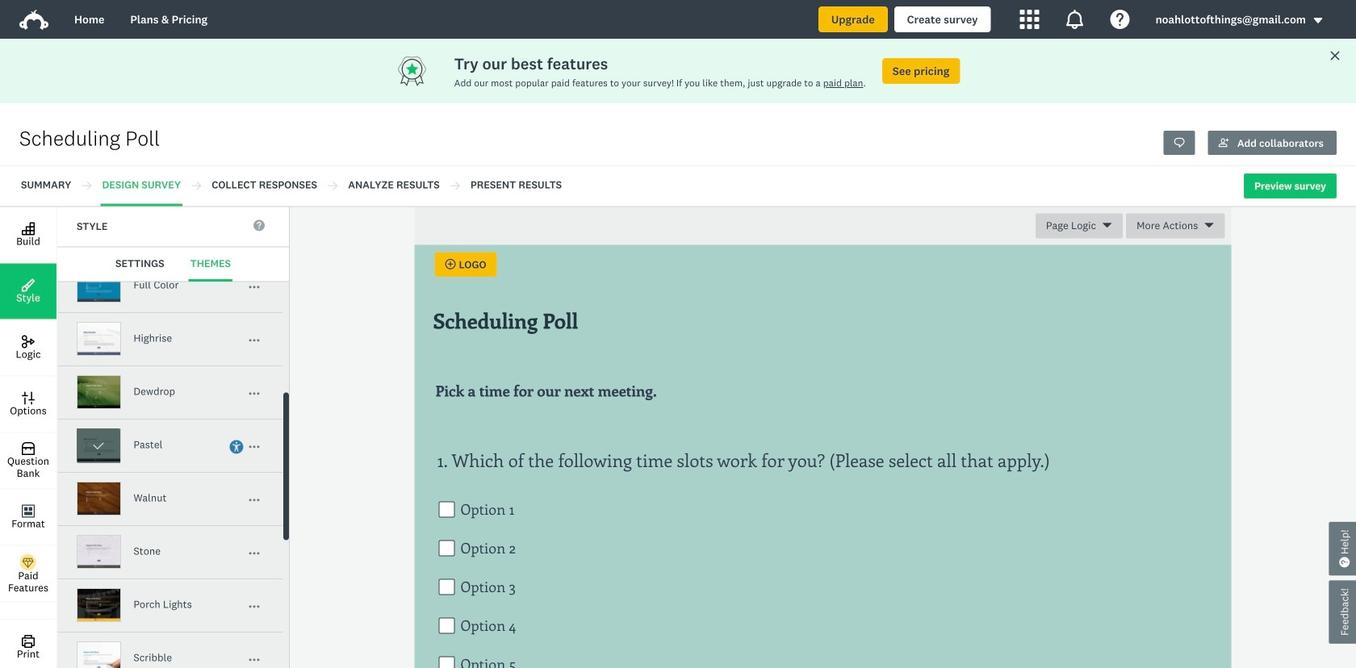 Task type: vqa. For each thing, say whether or not it's contained in the screenshot.
1st PRODUCTS ICON
yes



Task type: describe. For each thing, give the bounding box(es) containing it.
rewards image
[[396, 55, 454, 87]]

help icon image
[[1110, 10, 1130, 29]]

dropdown arrow image
[[1313, 15, 1324, 26]]



Task type: locate. For each thing, give the bounding box(es) containing it.
2 products icon image from the left
[[1065, 10, 1085, 29]]

products icon image
[[1020, 10, 1039, 29], [1065, 10, 1085, 29]]

1 horizontal spatial products icon image
[[1065, 10, 1085, 29]]

1 products icon image from the left
[[1020, 10, 1039, 29]]

0 horizontal spatial products icon image
[[1020, 10, 1039, 29]]

surveymonkey logo image
[[19, 10, 48, 30]]



